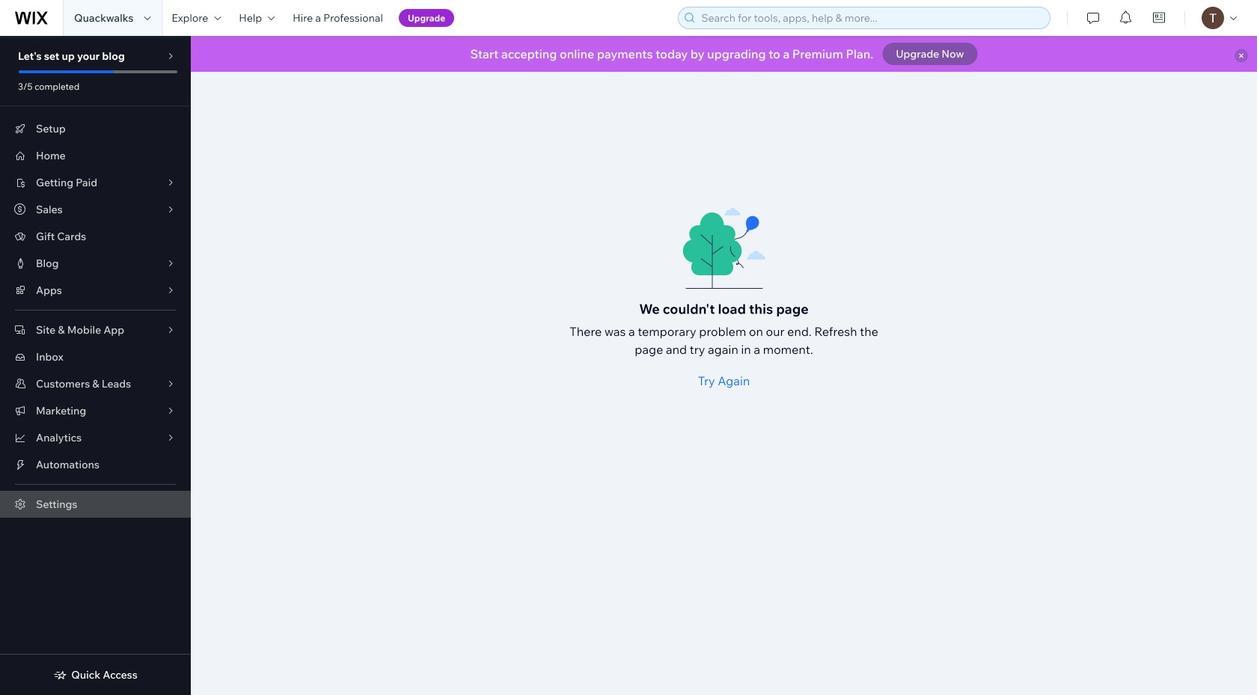 Task type: vqa. For each thing, say whether or not it's contained in the screenshot.
"WIX.COM" LINK
no



Task type: locate. For each thing, give the bounding box(es) containing it.
alert
[[191, 36, 1258, 72]]

sidebar element
[[0, 36, 191, 695]]

Search for tools, apps, help & more... field
[[697, 7, 1046, 28]]



